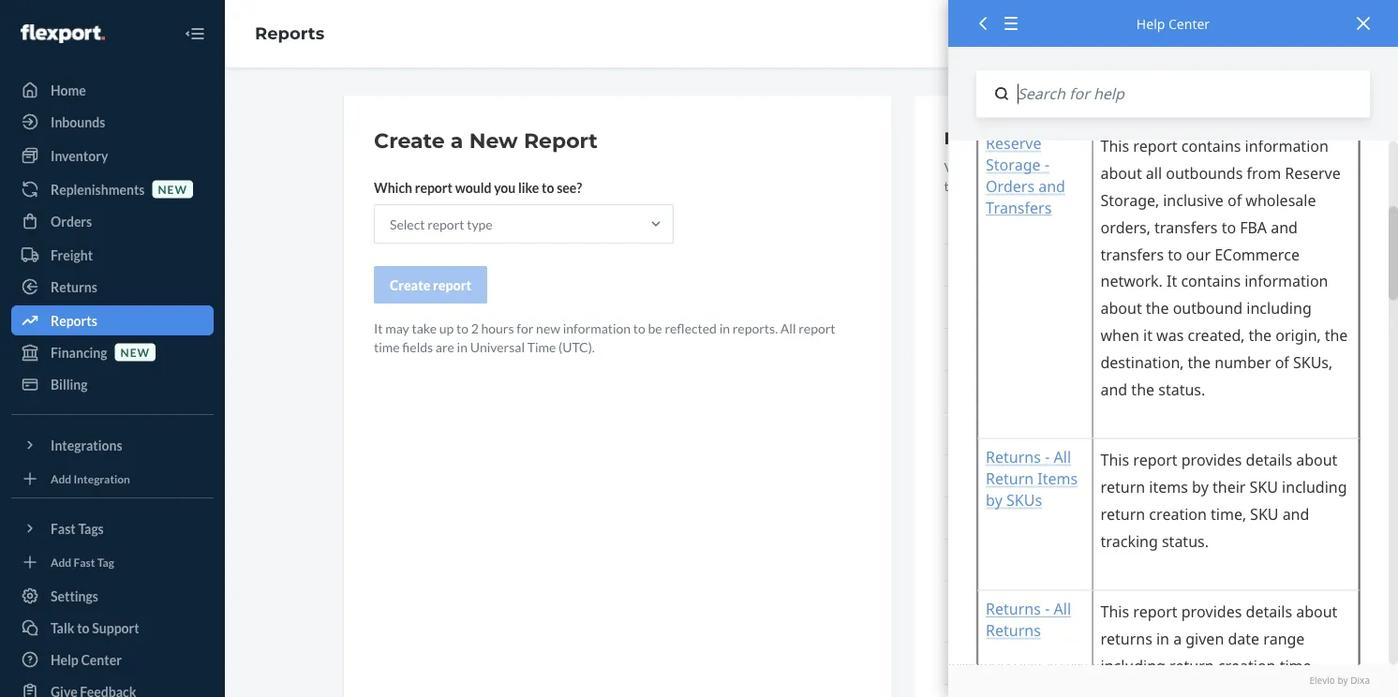 Task type: vqa. For each thing, say whether or not it's contained in the screenshot.
"it"
yes



Task type: locate. For each thing, give the bounding box(es) containing it.
inbounds for inbounds
[[51, 114, 105, 130]]

fefo inside inventory - lot tracking and fefo (single product)
[[1108, 595, 1141, 611]]

report
[[944, 127, 1005, 148], [524, 128, 598, 153], [1039, 257, 1079, 273]]

reconciliation down inbounds - packages button
[[1091, 468, 1173, 484]]

report down these
[[966, 178, 1003, 194]]

fast
[[51, 521, 76, 537], [74, 555, 95, 569]]

0 vertical spatial a
[[451, 128, 463, 153]]

0 vertical spatial fefo
[[1108, 553, 1141, 569]]

1 vertical spatial lot
[[1014, 595, 1032, 611]]

introduction
[[948, 215, 1020, 231]]

tracking
[[1035, 553, 1082, 569], [1035, 595, 1082, 611]]

1 tracking from the top
[[1035, 553, 1082, 569]]

reconciliation down 'claims - claims submitted' 'button'
[[1070, 342, 1152, 358]]

new
[[158, 182, 187, 196], [536, 320, 560, 336], [121, 345, 150, 359]]

1 vertical spatial create
[[390, 277, 431, 293]]

settings
[[51, 588, 98, 604]]

billing for billing
[[51, 376, 88, 392]]

0 vertical spatial billing
[[948, 257, 984, 273]]

- left monthly
[[1004, 384, 1009, 400]]

support
[[92, 620, 139, 636]]

center inside visit these help center articles to get a description of the report and column details.
[[1037, 159, 1077, 175]]

tracking for (all
[[1035, 553, 1082, 569]]

fefo left (all
[[1108, 553, 1141, 569]]

and inside visit these help center articles to get a description of the report and column details.
[[1005, 178, 1027, 194]]

0 vertical spatial reports
[[255, 23, 325, 44]]

inbounds
[[51, 114, 105, 130], [948, 342, 1002, 358], [948, 384, 1002, 400], [948, 426, 1002, 442], [948, 468, 1002, 484]]

- inside "button"
[[1007, 510, 1011, 526]]

center inside help center link
[[81, 652, 122, 668]]

hours
[[481, 320, 514, 336]]

and down the inventory - levels today "button"
[[1084, 553, 1106, 569]]

inbounds - inventory reconciliation button
[[944, 329, 1250, 371]]

0 vertical spatial and
[[1005, 178, 1027, 194]]

fast left tags
[[51, 521, 76, 537]]

claims down credits
[[997, 299, 1035, 315]]

2 vertical spatial help
[[51, 652, 79, 668]]

add integration link
[[11, 468, 214, 490]]

1 horizontal spatial center
[[1037, 159, 1077, 175]]

0 vertical spatial tracking
[[1035, 553, 1082, 569]]

- left shipping
[[1004, 468, 1009, 484]]

0 vertical spatial fast
[[51, 521, 76, 537]]

in inside button
[[1047, 656, 1058, 672]]

to right talk
[[77, 620, 90, 636]]

1 horizontal spatial reports
[[255, 23, 325, 44]]

report down reporting
[[1039, 257, 1079, 273]]

talk
[[51, 620, 74, 636]]

create a new report
[[374, 128, 598, 153]]

time
[[527, 339, 556, 355]]

help center down talk to support
[[51, 652, 122, 668]]

reports link
[[255, 23, 325, 44], [11, 306, 214, 336]]

new for replenishments
[[158, 182, 187, 196]]

and for inventory - lot tracking and fefo (all products)
[[1084, 553, 1106, 569]]

report for which report would you like to see?
[[415, 180, 453, 195]]

fields
[[402, 339, 433, 355]]

report inside billing - credits report button
[[1039, 257, 1079, 273]]

dixa
[[1351, 675, 1370, 687]]

- left credits
[[987, 257, 991, 273]]

1 vertical spatial reconciliation
[[1063, 384, 1144, 400]]

inbounds - monthly reconciliation
[[948, 384, 1144, 400]]

storage
[[1122, 656, 1167, 672]]

a left new
[[451, 128, 463, 153]]

which report would you like to see?
[[374, 180, 582, 195]]

inbounds - inventory reconciliation
[[948, 342, 1152, 358]]

and left 'column'
[[1005, 178, 1027, 194]]

help up "search" search box
[[1137, 15, 1165, 32]]

report inside button
[[433, 277, 472, 293]]

billing for billing - credits report
[[948, 257, 984, 273]]

to inside button
[[1023, 215, 1035, 231]]

0 vertical spatial reports link
[[255, 23, 325, 44]]

0 vertical spatial lot
[[1014, 553, 1032, 569]]

report up select report type
[[415, 180, 453, 195]]

1 horizontal spatial billing
[[948, 257, 984, 273]]

0 vertical spatial add
[[51, 472, 71, 485]]

up
[[439, 320, 454, 336]]

report for billing - credits report
[[1039, 257, 1079, 273]]

- left packages
[[1004, 426, 1009, 442]]

a
[[451, 128, 463, 153], [1160, 159, 1167, 175]]

fast inside dropdown button
[[51, 521, 76, 537]]

- down inventory - levels today
[[1007, 553, 1011, 569]]

inventory up replenishments
[[51, 148, 108, 164]]

inventory - units in long term storage
[[948, 656, 1167, 672]]

inventory for inventory - lot tracking and fefo (single product)
[[948, 595, 1004, 611]]

2 vertical spatial in
[[1047, 656, 1058, 672]]

2 lot from the top
[[1014, 595, 1032, 611]]

to inside "button"
[[77, 620, 90, 636]]

0 horizontal spatial center
[[81, 652, 122, 668]]

introduction to reporting button
[[944, 202, 1250, 245]]

inventory down inventory - levels today
[[948, 553, 1004, 569]]

2 add from the top
[[51, 555, 71, 569]]

of
[[1237, 159, 1249, 175]]

tracking down inventory - lot tracking and fefo (all products)
[[1035, 595, 1082, 611]]

- for billing - credits report
[[987, 257, 991, 273]]

- up 'inventory - units in long term storage'
[[1007, 595, 1011, 611]]

inventory link
[[11, 141, 214, 171]]

lot down inventory - levels today
[[1014, 553, 1032, 569]]

lot up units
[[1014, 595, 1032, 611]]

0 vertical spatial reconciliation
[[1070, 342, 1152, 358]]

inventory inside inventory - lot tracking and fefo (single product)
[[948, 595, 1004, 611]]

inbounds inside inbounds link
[[51, 114, 105, 130]]

0 horizontal spatial reports
[[51, 313, 97, 329]]

to inside visit these help center articles to get a description of the report and column details.
[[1125, 159, 1137, 175]]

- for inventory - units in long term storage
[[1007, 656, 1011, 672]]

create for create a new report
[[374, 128, 445, 153]]

claims down 'billing - credits report'
[[948, 299, 987, 315]]

1 vertical spatial new
[[536, 320, 560, 336]]

0 vertical spatial help
[[1137, 15, 1165, 32]]

inventory left levels
[[948, 510, 1004, 526]]

by
[[1338, 675, 1349, 687]]

freight
[[51, 247, 93, 263]]

reflected
[[665, 320, 717, 336]]

in left reports.
[[720, 320, 730, 336]]

elevio by dixa
[[1310, 675, 1370, 687]]

lot for inventory - lot tracking and fefo (single product)
[[1014, 595, 1032, 611]]

to left get
[[1125, 159, 1137, 175]]

billing down introduction
[[948, 257, 984, 273]]

a inside visit these help center articles to get a description of the report and column details.
[[1160, 159, 1167, 175]]

add left "integration"
[[51, 472, 71, 485]]

billing down financing at the left of the page
[[51, 376, 88, 392]]

fefo
[[1108, 553, 1141, 569], [1108, 595, 1141, 611]]

1 fefo from the top
[[1108, 553, 1141, 569]]

2 fefo from the top
[[1108, 595, 1141, 611]]

0 vertical spatial help center
[[1137, 15, 1210, 32]]

elevio by dixa link
[[977, 675, 1370, 688]]

create inside button
[[390, 277, 431, 293]]

tracking for (single
[[1035, 595, 1082, 611]]

tracking inside inventory - lot tracking and fefo (single product)
[[1035, 595, 1082, 611]]

add fast tag link
[[11, 551, 214, 574]]

which
[[374, 180, 412, 195]]

products)
[[1164, 553, 1219, 569]]

2 vertical spatial center
[[81, 652, 122, 668]]

0 horizontal spatial help center
[[51, 652, 122, 668]]

report inside it may take up to 2 hours for new information to be reflected in reports. all report time fields are in universal time (utc).
[[799, 320, 836, 336]]

flexport logo image
[[21, 24, 105, 43]]

inventory for inventory - lot tracking and fefo (all products)
[[948, 553, 1004, 569]]

center up "search" search box
[[1169, 15, 1210, 32]]

billing inside button
[[948, 257, 984, 273]]

1 vertical spatial billing
[[51, 376, 88, 392]]

and down inventory - lot tracking and fefo (all products) button
[[1084, 595, 1106, 611]]

Search search field
[[1009, 70, 1370, 118]]

in right are
[[457, 339, 468, 355]]

add
[[51, 472, 71, 485], [51, 555, 71, 569]]

create up may
[[390, 277, 431, 293]]

inbounds down inbounds - packages
[[948, 468, 1002, 484]]

1 vertical spatial help
[[1007, 159, 1035, 175]]

0 vertical spatial new
[[158, 182, 187, 196]]

inventory down product)
[[948, 656, 1004, 672]]

inbounds - packages button
[[944, 413, 1250, 456]]

inbounds up inbounds - packages
[[948, 384, 1002, 400]]

help inside visit these help center articles to get a description of the report and column details.
[[1007, 159, 1035, 175]]

a right get
[[1160, 159, 1167, 175]]

0 horizontal spatial report
[[524, 128, 598, 153]]

fefo left the (single
[[1108, 595, 1141, 611]]

inventory inside "button"
[[948, 510, 1004, 526]]

close navigation image
[[184, 22, 206, 45]]

1 vertical spatial a
[[1160, 159, 1167, 175]]

select report type
[[390, 216, 493, 232]]

help down talk
[[51, 652, 79, 668]]

inbounds - monthly reconciliation button
[[944, 371, 1250, 413]]

2 horizontal spatial in
[[1047, 656, 1058, 672]]

inventory for inventory
[[51, 148, 108, 164]]

reconciliation down inbounds - inventory reconciliation button
[[1063, 384, 1144, 400]]

fefo for (all
[[1108, 553, 1141, 569]]

0 horizontal spatial claims
[[948, 299, 987, 315]]

inbounds down home
[[51, 114, 105, 130]]

2 vertical spatial and
[[1084, 595, 1106, 611]]

1 vertical spatial tracking
[[1035, 595, 1082, 611]]

1 lot from the top
[[1014, 553, 1032, 569]]

0 horizontal spatial reports link
[[11, 306, 214, 336]]

report up see?
[[524, 128, 598, 153]]

new up billing link
[[121, 345, 150, 359]]

inbounds inside button
[[948, 384, 1002, 400]]

-
[[987, 257, 991, 273], [989, 299, 994, 315], [1004, 342, 1009, 358], [1004, 384, 1009, 400], [1004, 426, 1009, 442], [1004, 468, 1009, 484], [1007, 510, 1011, 526], [1007, 553, 1011, 569], [1007, 595, 1011, 611], [1007, 656, 1011, 672]]

- inside 'button'
[[989, 299, 994, 315]]

2 horizontal spatial center
[[1169, 15, 1210, 32]]

today
[[1052, 510, 1086, 526]]

lot inside inventory - lot tracking and fefo (single product)
[[1014, 595, 1032, 611]]

- inside inventory - lot tracking and fefo (single product)
[[1007, 595, 1011, 611]]

and inside inventory - lot tracking and fefo (all products) button
[[1084, 553, 1106, 569]]

to left be
[[633, 320, 646, 336]]

integration
[[74, 472, 130, 485]]

center
[[1169, 15, 1210, 32], [1037, 159, 1077, 175], [81, 652, 122, 668]]

0 vertical spatial in
[[720, 320, 730, 336]]

- for inbounds - shipping plan reconciliation
[[1004, 468, 1009, 484]]

financing
[[51, 344, 107, 360]]

inbounds down "claims - claims submitted" at the right of page
[[948, 342, 1002, 358]]

new up "orders" link on the top
[[158, 182, 187, 196]]

report left the type
[[428, 216, 464, 232]]

create up the which
[[374, 128, 445, 153]]

tracking down today
[[1035, 553, 1082, 569]]

see?
[[557, 180, 582, 195]]

in left "long"
[[1047, 656, 1058, 672]]

center down talk to support
[[81, 652, 122, 668]]

0 horizontal spatial billing
[[51, 376, 88, 392]]

billing - credits report button
[[944, 245, 1250, 287]]

new for financing
[[121, 345, 150, 359]]

in
[[720, 320, 730, 336], [457, 339, 468, 355], [1047, 656, 1058, 672]]

add up "settings" on the bottom of the page
[[51, 555, 71, 569]]

and inside inventory - lot tracking and fefo (single product)
[[1084, 595, 1106, 611]]

- left units
[[1007, 656, 1011, 672]]

inbounds left packages
[[948, 426, 1002, 442]]

lot
[[1014, 553, 1032, 569], [1014, 595, 1032, 611]]

- down 'billing - credits report'
[[989, 299, 994, 315]]

to left reporting
[[1023, 215, 1035, 231]]

2 vertical spatial new
[[121, 345, 150, 359]]

inventory
[[51, 148, 108, 164], [1011, 342, 1067, 358], [948, 510, 1004, 526], [948, 553, 1004, 569], [948, 595, 1004, 611], [948, 656, 1004, 672]]

1 vertical spatial in
[[457, 339, 468, 355]]

- for inventory - lot tracking and fefo (all products)
[[1007, 553, 1011, 569]]

integrations
[[51, 437, 122, 453]]

1 add from the top
[[51, 472, 71, 485]]

help
[[1137, 15, 1165, 32], [1007, 159, 1035, 175], [51, 652, 79, 668]]

like
[[518, 180, 539, 195]]

1 horizontal spatial help
[[1007, 159, 1035, 175]]

submitted
[[1038, 299, 1098, 315]]

help down report glossary
[[1007, 159, 1035, 175]]

reconciliation for inbounds - inventory reconciliation
[[1070, 342, 1152, 358]]

freight link
[[11, 240, 214, 270]]

report right all
[[799, 320, 836, 336]]

1 vertical spatial and
[[1084, 553, 1106, 569]]

1 horizontal spatial claims
[[997, 299, 1035, 315]]

1 vertical spatial center
[[1037, 159, 1077, 175]]

articles
[[1080, 159, 1122, 175]]

inbounds inside inbounds - packages button
[[948, 426, 1002, 442]]

1 horizontal spatial a
[[1160, 159, 1167, 175]]

new up time
[[536, 320, 560, 336]]

report up the up
[[433, 277, 472, 293]]

1 vertical spatial help center
[[51, 652, 122, 668]]

fast left tag
[[74, 555, 95, 569]]

fefo for (single
[[1108, 595, 1141, 611]]

- left levels
[[1007, 510, 1011, 526]]

center up 'column'
[[1037, 159, 1077, 175]]

to
[[1125, 159, 1137, 175], [542, 180, 554, 195], [1023, 215, 1035, 231], [456, 320, 469, 336], [633, 320, 646, 336], [77, 620, 90, 636]]

plan
[[1063, 468, 1089, 484]]

report for create a new report
[[524, 128, 598, 153]]

would
[[455, 180, 492, 195]]

0 vertical spatial create
[[374, 128, 445, 153]]

0 horizontal spatial new
[[121, 345, 150, 359]]

1 vertical spatial fefo
[[1108, 595, 1141, 611]]

create for create report
[[390, 277, 431, 293]]

2 tracking from the top
[[1035, 595, 1082, 611]]

the
[[944, 178, 963, 194]]

to left the 2
[[456, 320, 469, 336]]

product)
[[948, 614, 997, 629]]

report up these
[[944, 127, 1005, 148]]

1 horizontal spatial new
[[158, 182, 187, 196]]

talk to support button
[[11, 613, 214, 643]]

it
[[374, 320, 383, 336]]

2 horizontal spatial report
[[1039, 257, 1079, 273]]

inbounds for inbounds - inventory reconciliation
[[948, 342, 1002, 358]]

- down "claims - claims submitted" at the right of page
[[1004, 342, 1009, 358]]

reconciliation for inbounds - monthly reconciliation
[[1063, 384, 1144, 400]]

inbounds inside inbounds - inventory reconciliation button
[[948, 342, 1002, 358]]

2 vertical spatial reconciliation
[[1091, 468, 1173, 484]]

claims
[[948, 299, 987, 315], [997, 299, 1035, 315]]

2 horizontal spatial new
[[536, 320, 560, 336]]

0 vertical spatial center
[[1169, 15, 1210, 32]]

inventory up product)
[[948, 595, 1004, 611]]

- for inbounds - inventory reconciliation
[[1004, 342, 1009, 358]]

inbounds for inbounds - shipping plan reconciliation
[[948, 468, 1002, 484]]

1 vertical spatial add
[[51, 555, 71, 569]]

and
[[1005, 178, 1027, 194], [1084, 553, 1106, 569], [1084, 595, 1106, 611]]

reconciliation
[[1070, 342, 1152, 358], [1063, 384, 1144, 400], [1091, 468, 1173, 484]]

0 horizontal spatial in
[[457, 339, 468, 355]]

help center up "search" search box
[[1137, 15, 1210, 32]]

reports
[[255, 23, 325, 44], [51, 313, 97, 329]]

inbounds inside inbounds - shipping plan reconciliation button
[[948, 468, 1002, 484]]



Task type: describe. For each thing, give the bounding box(es) containing it.
(utc).
[[559, 339, 595, 355]]

it may take up to 2 hours for new information to be reflected in reports. all report time fields are in universal time (utc).
[[374, 320, 836, 355]]

create report button
[[374, 266, 487, 304]]

1 horizontal spatial reports link
[[255, 23, 325, 44]]

may
[[385, 320, 409, 336]]

take
[[412, 320, 437, 336]]

credits
[[994, 257, 1036, 273]]

add fast tag
[[51, 555, 114, 569]]

reports.
[[733, 320, 778, 336]]

inventory - levels today
[[948, 510, 1086, 526]]

report for create report
[[433, 277, 472, 293]]

information
[[563, 320, 631, 336]]

add for add fast tag
[[51, 555, 71, 569]]

fast tags
[[51, 521, 104, 537]]

talk to support
[[51, 620, 139, 636]]

these
[[973, 159, 1005, 175]]

claims - claims submitted
[[948, 299, 1098, 315]]

1 horizontal spatial in
[[720, 320, 730, 336]]

you
[[494, 180, 516, 195]]

home
[[51, 82, 86, 98]]

orders link
[[11, 206, 214, 236]]

claims - claims submitted button
[[944, 287, 1250, 329]]

returns link
[[11, 272, 214, 302]]

all
[[781, 320, 796, 336]]

help center inside help center link
[[51, 652, 122, 668]]

introduction to reporting
[[948, 215, 1095, 231]]

1 vertical spatial fast
[[74, 555, 95, 569]]

for
[[517, 320, 534, 336]]

universal
[[470, 339, 525, 355]]

units
[[1014, 656, 1045, 672]]

visit
[[944, 159, 971, 175]]

inbounds - shipping plan reconciliation
[[948, 468, 1173, 484]]

1 vertical spatial reports link
[[11, 306, 214, 336]]

get
[[1139, 159, 1158, 175]]

to right like
[[542, 180, 554, 195]]

time
[[374, 339, 400, 355]]

inventory for inventory - units in long term storage
[[948, 656, 1004, 672]]

reconciliation inside button
[[1091, 468, 1173, 484]]

inbounds for inbounds - monthly reconciliation
[[948, 384, 1002, 400]]

- for inventory - levels today
[[1007, 510, 1011, 526]]

be
[[648, 320, 662, 336]]

inventory - lot tracking and fefo (all products) button
[[944, 540, 1250, 582]]

help center link
[[11, 645, 214, 675]]

monthly
[[1011, 384, 1060, 400]]

glossary
[[1010, 127, 1085, 148]]

report for select report type
[[428, 216, 464, 232]]

inbounds for inbounds - packages
[[948, 426, 1002, 442]]

tag
[[97, 555, 114, 569]]

home link
[[11, 75, 214, 105]]

inventory - lot tracking and fefo (all products)
[[948, 553, 1219, 569]]

settings link
[[11, 581, 214, 611]]

1 claims from the left
[[948, 299, 987, 315]]

add integration
[[51, 472, 130, 485]]

- for claims - claims submitted
[[989, 299, 994, 315]]

shipping
[[1011, 468, 1061, 484]]

1 vertical spatial reports
[[51, 313, 97, 329]]

create report
[[390, 277, 472, 293]]

0 horizontal spatial help
[[51, 652, 79, 668]]

reporting
[[1038, 215, 1095, 231]]

new
[[469, 128, 518, 153]]

fast tags button
[[11, 514, 214, 544]]

replenishments
[[51, 181, 145, 197]]

integrations button
[[11, 430, 214, 460]]

inventory for inventory - levels today
[[948, 510, 1004, 526]]

inbounds link
[[11, 107, 214, 137]]

- for inventory - lot tracking and fefo (single product)
[[1007, 595, 1011, 611]]

are
[[436, 339, 455, 355]]

report inside visit these help center articles to get a description of the report and column details.
[[966, 178, 1003, 194]]

inventory - levels today button
[[944, 498, 1250, 540]]

- for inbounds - packages
[[1004, 426, 1009, 442]]

type
[[467, 216, 493, 232]]

column
[[1029, 178, 1071, 194]]

tags
[[78, 521, 104, 537]]

lot for inventory - lot tracking and fefo (all products)
[[1014, 553, 1032, 569]]

billing link
[[11, 369, 214, 399]]

orders
[[51, 213, 92, 229]]

new inside it may take up to 2 hours for new information to be reflected in reports. all report time fields are in universal time (utc).
[[536, 320, 560, 336]]

packages
[[1011, 426, 1065, 442]]

2 claims from the left
[[997, 299, 1035, 315]]

inventory - units in long term storage button
[[944, 643, 1250, 685]]

levels
[[1014, 510, 1049, 526]]

1 horizontal spatial report
[[944, 127, 1005, 148]]

visit these help center articles to get a description of the report and column details.
[[944, 159, 1249, 194]]

description
[[1170, 159, 1234, 175]]

2
[[471, 320, 479, 336]]

(single
[[1144, 595, 1181, 611]]

- for inbounds - monthly reconciliation
[[1004, 384, 1009, 400]]

1 horizontal spatial help center
[[1137, 15, 1210, 32]]

select
[[390, 216, 425, 232]]

add for add integration
[[51, 472, 71, 485]]

elevio
[[1310, 675, 1336, 687]]

inventory - lot tracking and fefo (single product)
[[948, 595, 1181, 629]]

0 horizontal spatial a
[[451, 128, 463, 153]]

2 horizontal spatial help
[[1137, 15, 1165, 32]]

inbounds - shipping plan reconciliation button
[[944, 456, 1250, 498]]

returns
[[51, 279, 97, 295]]

inventory up monthly
[[1011, 342, 1067, 358]]

inventory - lot tracking and fefo (single product) button
[[944, 582, 1250, 643]]

(all
[[1144, 553, 1161, 569]]

term
[[1091, 656, 1120, 672]]

and for inventory - lot tracking and fefo (single product)
[[1084, 595, 1106, 611]]



